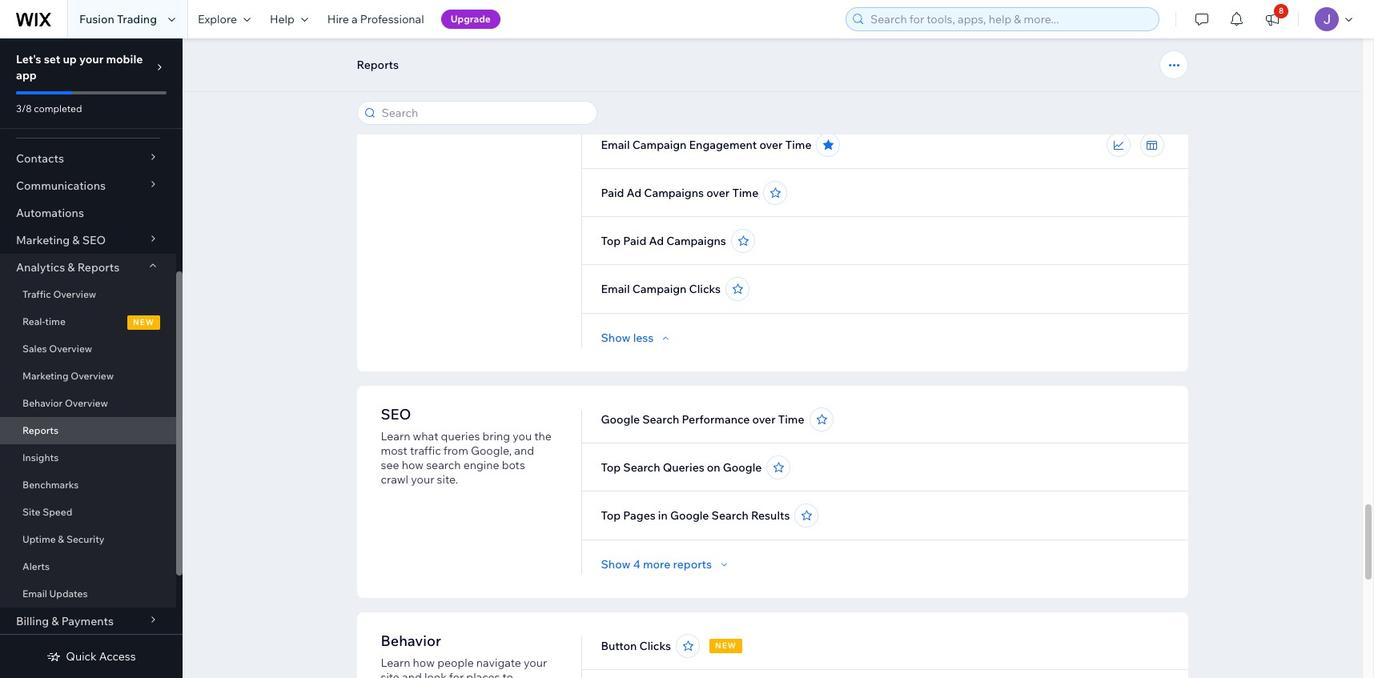 Task type: describe. For each thing, give the bounding box(es) containing it.
uptime & security
[[22, 534, 105, 546]]

benchmarks link
[[0, 472, 176, 499]]

quick access button
[[47, 650, 136, 664]]

people
[[438, 656, 474, 671]]

analytics & reports button
[[0, 254, 176, 281]]

let's
[[16, 52, 41, 66]]

see
[[381, 458, 399, 473]]

updates
[[49, 588, 88, 600]]

google search performance over time
[[601, 413, 805, 427]]

marketing overview link
[[0, 363, 176, 390]]

email for email updates
[[22, 588, 47, 600]]

engagement
[[689, 138, 757, 152]]

what
[[413, 429, 439, 444]]

marketing & seo button
[[0, 227, 176, 254]]

campaign for performance
[[633, 42, 687, 56]]

site
[[22, 506, 40, 518]]

behavior for behavior overview
[[22, 397, 63, 409]]

quick
[[66, 650, 97, 664]]

communications
[[16, 179, 106, 193]]

access
[[99, 650, 136, 664]]

billing & payments
[[16, 614, 114, 629]]

explore
[[198, 12, 237, 26]]

site speed link
[[0, 499, 176, 526]]

search for google
[[643, 413, 680, 427]]

Search field
[[377, 102, 592, 124]]

traffic overview link
[[0, 281, 176, 308]]

a
[[352, 12, 358, 26]]

insights link
[[0, 445, 176, 472]]

0 vertical spatial paid
[[601, 186, 624, 200]]

top pages in google search results
[[601, 509, 790, 523]]

time for email campaign engagement over time
[[786, 138, 812, 152]]

2 vertical spatial google
[[670, 509, 709, 523]]

performance for campaign
[[689, 42, 757, 56]]

help
[[270, 12, 295, 26]]

over for performance
[[753, 413, 776, 427]]

performance for search
[[682, 413, 750, 427]]

time for paid ad campaigns over time
[[733, 186, 759, 200]]

look
[[424, 671, 447, 679]]

for
[[449, 671, 464, 679]]

top search queries on google
[[601, 461, 762, 475]]

click-to-contact rate by traffic source
[[601, 90, 806, 104]]

0 vertical spatial traffic
[[733, 90, 766, 104]]

communications button
[[0, 172, 176, 199]]

email for email campaign clicks
[[601, 282, 630, 296]]

search
[[426, 458, 461, 473]]

automations
[[16, 206, 84, 220]]

more
[[643, 558, 671, 572]]

sales overview link
[[0, 336, 176, 363]]

set
[[44, 52, 60, 66]]

you
[[513, 429, 532, 444]]

your inside let's set up your mobile app
[[79, 52, 104, 66]]

reports for reports link in the bottom left of the page
[[22, 425, 58, 437]]

reports link
[[0, 417, 176, 445]]

benchmarks
[[22, 479, 79, 491]]

quick access
[[66, 650, 136, 664]]

trading
[[117, 12, 157, 26]]

seo inside seo learn what queries bring you the most traffic from google, and see how search engine bots crawl your site.
[[381, 405, 411, 424]]

less
[[633, 331, 654, 345]]

most
[[381, 444, 408, 458]]

paid ad campaigns over time
[[601, 186, 759, 200]]

campaign for engagement
[[633, 138, 687, 152]]

3/8 completed
[[16, 103, 82, 115]]

hire
[[328, 12, 349, 26]]

analytics
[[16, 260, 65, 275]]

show less
[[601, 331, 654, 345]]

reports
[[673, 558, 712, 572]]

2 vertical spatial search
[[712, 509, 749, 523]]

top for top search queries on google
[[601, 461, 621, 475]]

billing
[[16, 614, 49, 629]]

sales overview
[[22, 343, 92, 355]]

your inside behavior learn how people navigate your site and look for places t
[[524, 656, 547, 671]]

hire a professional link
[[318, 0, 434, 38]]

overview for sales overview
[[49, 343, 92, 355]]

overview for traffic overview
[[53, 288, 96, 300]]

pages
[[624, 509, 656, 523]]

upgrade
[[451, 13, 491, 25]]

email campaign clicks
[[601, 282, 721, 296]]

by
[[717, 90, 730, 104]]

upgrade button
[[441, 10, 501, 29]]

rate
[[690, 90, 714, 104]]

email updates
[[22, 588, 88, 600]]

analytics & reports
[[16, 260, 120, 275]]

behavior for behavior learn how people navigate your site and look for places t
[[381, 632, 441, 651]]

1 vertical spatial campaigns
[[667, 234, 727, 248]]

engine
[[464, 458, 500, 473]]

on
[[707, 461, 721, 475]]

email for email campaign engagement over time
[[601, 138, 630, 152]]

0 vertical spatial google
[[601, 413, 640, 427]]

1 vertical spatial paid
[[624, 234, 647, 248]]

security
[[66, 534, 105, 546]]

queries
[[441, 429, 480, 444]]

search for top
[[624, 461, 661, 475]]

contact
[[645, 90, 688, 104]]

site.
[[437, 473, 458, 487]]

show for show less
[[601, 331, 631, 345]]

top for top pages in google search results
[[601, 509, 621, 523]]

fusion trading
[[79, 12, 157, 26]]

help button
[[260, 0, 318, 38]]

time
[[45, 316, 66, 328]]

0 horizontal spatial ad
[[627, 186, 642, 200]]



Task type: vqa. For each thing, say whether or not it's contained in the screenshot.
the NEW
yes



Task type: locate. For each thing, give the bounding box(es) containing it.
2 vertical spatial reports
[[22, 425, 58, 437]]

and inside behavior learn how people navigate your site and look for places t
[[402, 671, 422, 679]]

2 horizontal spatial google
[[723, 461, 762, 475]]

click-
[[601, 90, 631, 104]]

& right uptime
[[58, 534, 64, 546]]

0 vertical spatial learn
[[381, 429, 411, 444]]

learn
[[381, 429, 411, 444], [381, 656, 411, 671]]

to-
[[631, 90, 645, 104]]

0 horizontal spatial reports
[[22, 425, 58, 437]]

& up analytics & reports
[[72, 233, 80, 248]]

behavior overview
[[22, 397, 108, 409]]

clicks down top paid ad campaigns
[[689, 282, 721, 296]]

your right "navigate"
[[524, 656, 547, 671]]

2 show from the top
[[601, 558, 631, 572]]

clicks
[[689, 282, 721, 296], [640, 639, 671, 654]]

1 horizontal spatial ad
[[649, 234, 664, 248]]

email inside sidebar "element"
[[22, 588, 47, 600]]

campaign
[[633, 42, 687, 56], [633, 138, 687, 152], [633, 282, 687, 296]]

from
[[444, 444, 469, 458]]

1 vertical spatial over
[[707, 186, 730, 200]]

top left pages
[[601, 509, 621, 523]]

0 vertical spatial how
[[402, 458, 424, 473]]

site speed
[[22, 506, 72, 518]]

time for google search performance over time
[[778, 413, 805, 427]]

1 vertical spatial your
[[411, 473, 435, 487]]

campaign down top paid ad campaigns
[[633, 282, 687, 296]]

0 horizontal spatial behavior
[[22, 397, 63, 409]]

performance
[[689, 42, 757, 56], [682, 413, 750, 427]]

0 horizontal spatial clicks
[[640, 639, 671, 654]]

1 vertical spatial new
[[715, 641, 737, 651]]

marketing overview
[[22, 370, 114, 382]]

your right up at the top of the page
[[79, 52, 104, 66]]

behavior down marketing overview
[[22, 397, 63, 409]]

overview down analytics & reports
[[53, 288, 96, 300]]

behavior overview link
[[0, 390, 176, 417]]

reports button
[[349, 53, 407, 77]]

marketing & seo
[[16, 233, 106, 248]]

fusion
[[79, 12, 114, 26]]

0 horizontal spatial seo
[[82, 233, 106, 248]]

ad up 'email campaign clicks'
[[649, 234, 664, 248]]

2 horizontal spatial reports
[[357, 58, 399, 72]]

top up 'email campaign clicks'
[[601, 234, 621, 248]]

campaign for clicks
[[633, 282, 687, 296]]

1 top from the top
[[601, 234, 621, 248]]

overview inside behavior overview link
[[65, 397, 108, 409]]

3 campaign from the top
[[633, 282, 687, 296]]

1 vertical spatial google
[[723, 461, 762, 475]]

overview down sales overview link
[[71, 370, 114, 382]]

1 vertical spatial search
[[624, 461, 661, 475]]

1 learn from the top
[[381, 429, 411, 444]]

campaigns
[[644, 186, 704, 200], [667, 234, 727, 248]]

and inside seo learn what queries bring you the most traffic from google, and see how search engine bots crawl your site.
[[515, 444, 534, 458]]

0 vertical spatial clicks
[[689, 282, 721, 296]]

overview for marketing overview
[[71, 370, 114, 382]]

your
[[79, 52, 104, 66], [411, 473, 435, 487], [524, 656, 547, 671]]

payments
[[61, 614, 114, 629]]

0 vertical spatial ad
[[627, 186, 642, 200]]

email up click-
[[601, 42, 630, 56]]

behavior inside sidebar "element"
[[22, 397, 63, 409]]

your left the site.
[[411, 473, 435, 487]]

alerts
[[22, 561, 50, 573]]

marketing inside marketing & seo 'dropdown button'
[[16, 233, 70, 248]]

& for marketing
[[72, 233, 80, 248]]

let's set up your mobile app
[[16, 52, 143, 83]]

how right see at the bottom left of page
[[402, 458, 424, 473]]

1 vertical spatial time
[[733, 186, 759, 200]]

campaign down contact
[[633, 138, 687, 152]]

google right on at the bottom right
[[723, 461, 762, 475]]

0 vertical spatial seo
[[82, 233, 106, 248]]

1 vertical spatial top
[[601, 461, 621, 475]]

sales
[[22, 343, 47, 355]]

bring
[[483, 429, 510, 444]]

0 vertical spatial and
[[515, 444, 534, 458]]

traffic down analytics
[[22, 288, 51, 300]]

1 show from the top
[[601, 331, 631, 345]]

and right site
[[402, 671, 422, 679]]

show 4 more reports button
[[601, 558, 731, 572]]

show less button
[[601, 331, 673, 345]]

campaigns down paid ad campaigns over time
[[667, 234, 727, 248]]

1 horizontal spatial seo
[[381, 405, 411, 424]]

learn inside behavior learn how people navigate your site and look for places t
[[381, 656, 411, 671]]

1 vertical spatial show
[[601, 558, 631, 572]]

source
[[768, 90, 806, 104]]

navigate
[[477, 656, 521, 671]]

marketing inside marketing overview link
[[22, 370, 69, 382]]

overview
[[53, 288, 96, 300], [49, 343, 92, 355], [71, 370, 114, 382], [65, 397, 108, 409]]

paid up 'email campaign clicks'
[[624, 234, 647, 248]]

overview inside sales overview link
[[49, 343, 92, 355]]

performance up by on the right top of the page
[[689, 42, 757, 56]]

overview down marketing overview link on the left of page
[[65, 397, 108, 409]]

1 horizontal spatial traffic
[[733, 90, 766, 104]]

campaign up contact
[[633, 42, 687, 56]]

performance up on at the bottom right
[[682, 413, 750, 427]]

reports down marketing & seo 'dropdown button'
[[77, 260, 120, 275]]

2 vertical spatial your
[[524, 656, 547, 671]]

overview up marketing overview
[[49, 343, 92, 355]]

traffic
[[410, 444, 441, 458]]

search left the queries at the bottom of page
[[624, 461, 661, 475]]

reports inside dropdown button
[[77, 260, 120, 275]]

2 campaign from the top
[[633, 138, 687, 152]]

google,
[[471, 444, 512, 458]]

& for analytics
[[68, 260, 75, 275]]

0 vertical spatial search
[[643, 413, 680, 427]]

results
[[751, 509, 790, 523]]

over for engagement
[[760, 138, 783, 152]]

email up the show less
[[601, 282, 630, 296]]

0 vertical spatial time
[[786, 138, 812, 152]]

email down alerts
[[22, 588, 47, 600]]

1 vertical spatial traffic
[[22, 288, 51, 300]]

1 horizontal spatial your
[[411, 473, 435, 487]]

email
[[601, 42, 630, 56], [601, 138, 630, 152], [601, 282, 630, 296], [22, 588, 47, 600]]

2 vertical spatial time
[[778, 413, 805, 427]]

reports up insights
[[22, 425, 58, 437]]

learn for behavior
[[381, 656, 411, 671]]

& for billing
[[51, 614, 59, 629]]

site
[[381, 671, 400, 679]]

1 horizontal spatial behavior
[[381, 632, 441, 651]]

0 vertical spatial over
[[760, 138, 783, 152]]

learn inside seo learn what queries bring you the most traffic from google, and see how search engine bots crawl your site.
[[381, 429, 411, 444]]

marketing down sales
[[22, 370, 69, 382]]

and left the
[[515, 444, 534, 458]]

0 horizontal spatial new
[[133, 317, 155, 328]]

seo inside marketing & seo 'dropdown button'
[[82, 233, 106, 248]]

8
[[1279, 6, 1284, 16]]

& right the billing
[[51, 614, 59, 629]]

mobile
[[106, 52, 143, 66]]

0 vertical spatial top
[[601, 234, 621, 248]]

how inside seo learn what queries bring you the most traffic from google, and see how search engine bots crawl your site.
[[402, 458, 424, 473]]

automations link
[[0, 199, 176, 227]]

reports for reports button
[[357, 58, 399, 72]]

1 vertical spatial campaign
[[633, 138, 687, 152]]

reports down 'hire a professional' on the top left
[[357, 58, 399, 72]]

time
[[786, 138, 812, 152], [733, 186, 759, 200], [778, 413, 805, 427]]

uptime & security link
[[0, 526, 176, 554]]

traffic overview
[[22, 288, 96, 300]]

0 vertical spatial reports
[[357, 58, 399, 72]]

paid
[[601, 186, 624, 200], [624, 234, 647, 248]]

1 horizontal spatial and
[[515, 444, 534, 458]]

1 vertical spatial how
[[413, 656, 435, 671]]

up
[[63, 52, 77, 66]]

0 vertical spatial show
[[601, 331, 631, 345]]

2 top from the top
[[601, 461, 621, 475]]

1 horizontal spatial google
[[670, 509, 709, 523]]

uptime
[[22, 534, 56, 546]]

professional
[[360, 12, 424, 26]]

2 vertical spatial top
[[601, 509, 621, 523]]

show
[[601, 331, 631, 345], [601, 558, 631, 572]]

0 vertical spatial campaigns
[[644, 186, 704, 200]]

places
[[467, 671, 500, 679]]

0 horizontal spatial google
[[601, 413, 640, 427]]

your inside seo learn what queries bring you the most traffic from google, and see how search engine bots crawl your site.
[[411, 473, 435, 487]]

seo down 'automations' link
[[82, 233, 106, 248]]

marketing for marketing overview
[[22, 370, 69, 382]]

how inside behavior learn how people navigate your site and look for places t
[[413, 656, 435, 671]]

show 4 more reports
[[601, 558, 712, 572]]

1 horizontal spatial reports
[[77, 260, 120, 275]]

google up the top search queries on google
[[601, 413, 640, 427]]

how left people
[[413, 656, 435, 671]]

email down click-
[[601, 138, 630, 152]]

button
[[601, 639, 637, 654]]

2 horizontal spatial your
[[524, 656, 547, 671]]

real-
[[22, 316, 45, 328]]

0 horizontal spatial your
[[79, 52, 104, 66]]

traffic
[[733, 90, 766, 104], [22, 288, 51, 300]]

search left results
[[712, 509, 749, 523]]

seo learn what queries bring you the most traffic from google, and see how search engine bots crawl your site.
[[381, 405, 552, 487]]

0 vertical spatial behavior
[[22, 397, 63, 409]]

over
[[760, 138, 783, 152], [707, 186, 730, 200], [753, 413, 776, 427]]

the
[[535, 429, 552, 444]]

new inside sidebar "element"
[[133, 317, 155, 328]]

seo up most
[[381, 405, 411, 424]]

contacts
[[16, 151, 64, 166]]

learn for seo
[[381, 429, 411, 444]]

traffic inside traffic overview link
[[22, 288, 51, 300]]

clicks right button
[[640, 639, 671, 654]]

insights
[[22, 452, 59, 464]]

show for show 4 more reports
[[601, 558, 631, 572]]

3 top from the top
[[601, 509, 621, 523]]

top paid ad campaigns
[[601, 234, 727, 248]]

contacts button
[[0, 145, 176, 172]]

ad up top paid ad campaigns
[[627, 186, 642, 200]]

1 campaign from the top
[[633, 42, 687, 56]]

Search for tools, apps, help & more... field
[[866, 8, 1154, 30]]

1 vertical spatial seo
[[381, 405, 411, 424]]

0 vertical spatial marketing
[[16, 233, 70, 248]]

email updates link
[[0, 581, 176, 608]]

1 vertical spatial behavior
[[381, 632, 441, 651]]

learn left look
[[381, 656, 411, 671]]

1 vertical spatial reports
[[77, 260, 120, 275]]

over for campaigns
[[707, 186, 730, 200]]

speed
[[43, 506, 72, 518]]

behavior up site
[[381, 632, 441, 651]]

overview inside marketing overview link
[[71, 370, 114, 382]]

0 vertical spatial performance
[[689, 42, 757, 56]]

& for uptime
[[58, 534, 64, 546]]

1 horizontal spatial new
[[715, 641, 737, 651]]

search up the top search queries on google
[[643, 413, 680, 427]]

1 horizontal spatial clicks
[[689, 282, 721, 296]]

1 vertical spatial marketing
[[22, 370, 69, 382]]

learn up see at the bottom left of page
[[381, 429, 411, 444]]

0 vertical spatial campaign
[[633, 42, 687, 56]]

show left less
[[601, 331, 631, 345]]

1 vertical spatial ad
[[649, 234, 664, 248]]

2 learn from the top
[[381, 656, 411, 671]]

0 vertical spatial new
[[133, 317, 155, 328]]

show left 4
[[601, 558, 631, 572]]

queries
[[663, 461, 705, 475]]

google right "in"
[[670, 509, 709, 523]]

0 horizontal spatial and
[[402, 671, 422, 679]]

0 vertical spatial your
[[79, 52, 104, 66]]

1 vertical spatial and
[[402, 671, 422, 679]]

paid up top paid ad campaigns
[[601, 186, 624, 200]]

top left the queries at the bottom of page
[[601, 461, 621, 475]]

& down marketing & seo
[[68, 260, 75, 275]]

marketing for marketing & seo
[[16, 233, 70, 248]]

completed
[[34, 103, 82, 115]]

0 horizontal spatial traffic
[[22, 288, 51, 300]]

alerts link
[[0, 554, 176, 581]]

hire a professional
[[328, 12, 424, 26]]

reports inside button
[[357, 58, 399, 72]]

ad
[[627, 186, 642, 200], [649, 234, 664, 248]]

1 vertical spatial learn
[[381, 656, 411, 671]]

crawl
[[381, 473, 409, 487]]

overview for behavior overview
[[65, 397, 108, 409]]

top for top paid ad campaigns
[[601, 234, 621, 248]]

& inside 'dropdown button'
[[72, 233, 80, 248]]

overview inside traffic overview link
[[53, 288, 96, 300]]

email for email campaign performance
[[601, 42, 630, 56]]

billing & payments button
[[0, 608, 176, 635]]

behavior inside behavior learn how people navigate your site and look for places t
[[381, 632, 441, 651]]

traffic right by on the right top of the page
[[733, 90, 766, 104]]

sidebar element
[[0, 38, 183, 679]]

1 vertical spatial clicks
[[640, 639, 671, 654]]

2 vertical spatial over
[[753, 413, 776, 427]]

in
[[658, 509, 668, 523]]

2 vertical spatial campaign
[[633, 282, 687, 296]]

1 vertical spatial performance
[[682, 413, 750, 427]]

4
[[633, 558, 641, 572]]

campaigns up top paid ad campaigns
[[644, 186, 704, 200]]

marketing up analytics
[[16, 233, 70, 248]]

how
[[402, 458, 424, 473], [413, 656, 435, 671]]



